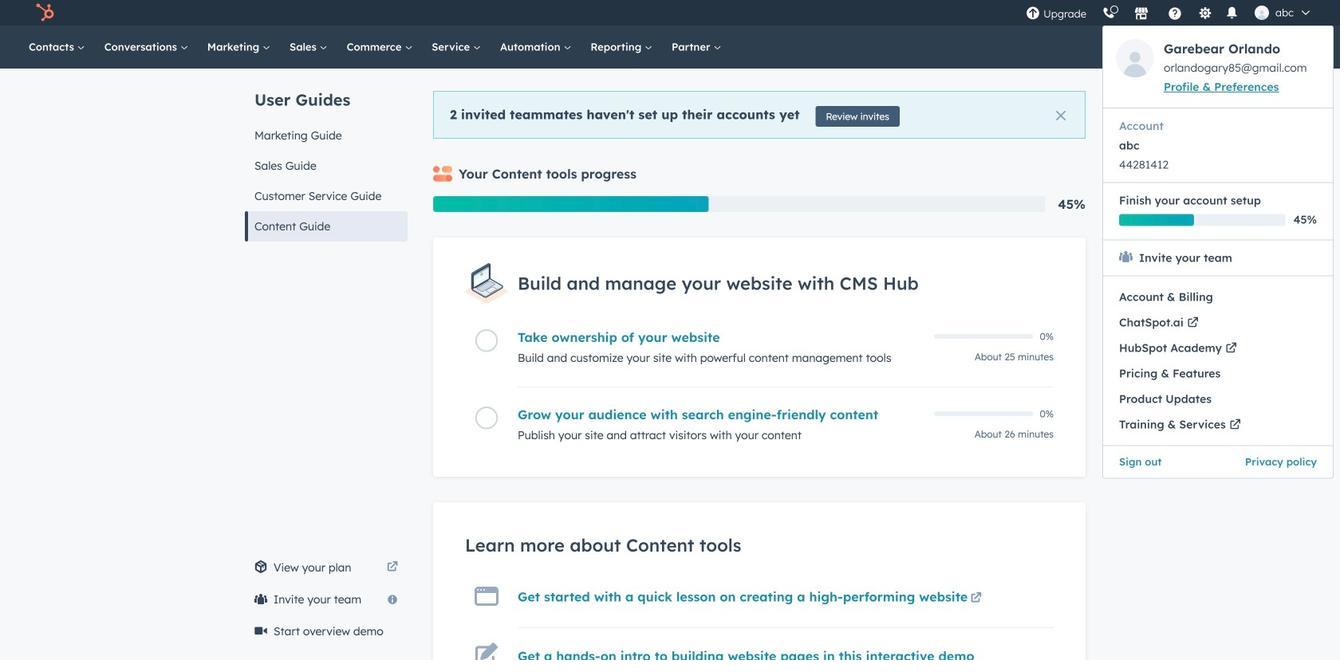 Task type: vqa. For each thing, say whether or not it's contained in the screenshot.
Contact
no



Task type: locate. For each thing, give the bounding box(es) containing it.
garebear orlando image
[[1256, 6, 1270, 20], [1117, 39, 1155, 77]]

marketplaces image
[[1135, 7, 1149, 22]]

garebear orlando image down marketplaces image
[[1117, 39, 1155, 77]]

0 horizontal spatial link opens in a new window image
[[387, 563, 398, 574]]

menu
[[1019, 0, 1335, 479], [1103, 26, 1335, 479]]

garebear orlando image up the search hubspot search box on the right of page
[[1256, 6, 1270, 20]]

1 horizontal spatial link opens in a new window image
[[971, 590, 982, 609]]

1 horizontal spatial link opens in a new window image
[[971, 594, 982, 605]]

alert
[[433, 91, 1086, 139]]

0 horizontal spatial link opens in a new window image
[[387, 559, 398, 578]]

link opens in a new window image
[[387, 559, 398, 578], [971, 590, 982, 609]]

1 vertical spatial link opens in a new window image
[[971, 594, 982, 605]]

0 vertical spatial garebear orlando image
[[1256, 6, 1270, 20]]

menu item
[[1103, 0, 1335, 479], [1104, 285, 1334, 310], [1104, 361, 1334, 387], [1104, 387, 1334, 412], [1104, 446, 1219, 479], [1219, 446, 1334, 479]]

link opens in a new window image
[[387, 563, 398, 574], [971, 594, 982, 605]]

progress bar
[[433, 196, 709, 212]]

0 vertical spatial link opens in a new window image
[[387, 563, 398, 574]]

0 horizontal spatial garebear orlando image
[[1117, 39, 1155, 77]]

0 vertical spatial link opens in a new window image
[[387, 559, 398, 578]]



Task type: describe. For each thing, give the bounding box(es) containing it.
close image
[[1057, 111, 1066, 121]]

1 vertical spatial garebear orlando image
[[1117, 39, 1155, 77]]

user guides element
[[245, 69, 408, 242]]

link opens in a new window image for the topmost link opens in a new window image
[[387, 563, 398, 574]]

1 horizontal spatial garebear orlando image
[[1256, 6, 1270, 20]]

1 vertical spatial link opens in a new window image
[[971, 590, 982, 609]]

Search HubSpot search field
[[1117, 34, 1285, 61]]

link opens in a new window image for bottommost link opens in a new window image
[[971, 594, 982, 605]]



